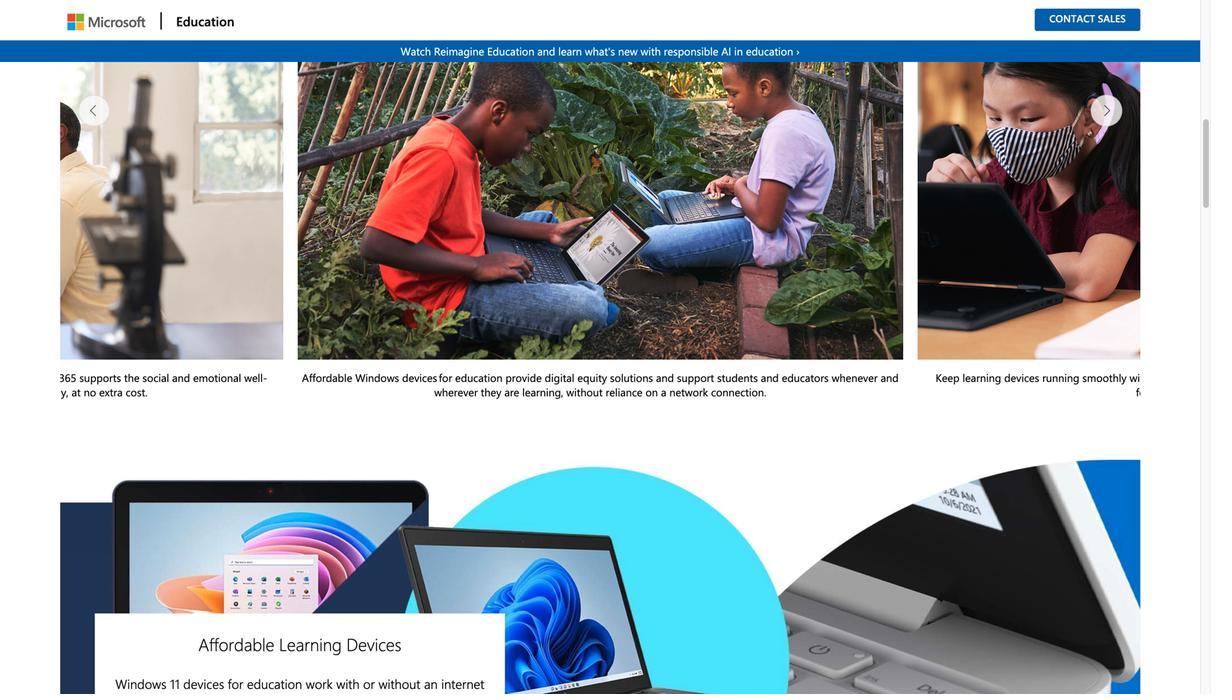 Task type: vqa. For each thing, say whether or not it's contained in the screenshot.
pcs & devices heading
no



Task type: describe. For each thing, give the bounding box(es) containing it.
devices
[[347, 632, 401, 655]]

they
[[481, 385, 501, 399]]

with inside windows 11 devices for education work with or without an internet connection, protect against online threats, and have inclusive, built
[[336, 675, 360, 692]]

microsoftlogo image
[[67, 14, 145, 30]]

affordable for affordable learning devices
[[198, 632, 274, 655]]

solutions
[[610, 371, 653, 385]]

reimagine
[[434, 44, 484, 58]]

›
[[796, 44, 800, 58]]

education link
[[160, 1, 239, 41]]

reliance
[[606, 385, 643, 399]]

work
[[306, 675, 333, 692]]

watch reimagine education and learn what's new with responsible ai in education ›
[[401, 44, 800, 58]]

are
[[504, 385, 519, 399]]

windows inside windows 11 devices for education work with or without an internet connection, protect against online threats, and have inclusive, built
[[115, 675, 166, 692]]

network
[[669, 385, 708, 399]]

internet
[[441, 675, 484, 692]]

1 vertical spatial education
[[487, 44, 534, 58]]

without inside affordable windows devices for education provide digital equity solutions and support students and educators whenever and wherever they are learning, without reliance on a network connection.
[[566, 385, 603, 399]]

11
[[170, 675, 180, 692]]

whenever
[[832, 371, 878, 385]]

affordable for affordable windows devices for education provide digital equity solutions and support students and educators whenever and wherever they are learning, without reliance on a network connection.
[[302, 371, 352, 385]]

online
[[267, 692, 301, 694]]

affordable windows devices for education provide digital equity solutions and support students and educators whenever and wherever they are learning, without reliance on a network connection.
[[302, 371, 899, 399]]

1 horizontal spatial with
[[641, 44, 661, 58]]

ai
[[721, 44, 731, 58]]

equity
[[577, 371, 607, 385]]



Task type: locate. For each thing, give the bounding box(es) containing it.
threats,
[[304, 692, 345, 694]]

and
[[537, 44, 555, 58], [656, 371, 674, 385], [761, 371, 779, 385], [881, 371, 899, 385], [349, 692, 370, 694]]

affordable inside affordable windows devices for education provide digital equity solutions and support students and educators whenever and wherever they are learning, without reliance on a network connection.
[[302, 371, 352, 385]]

inclusive,
[[404, 692, 453, 694]]

educators
[[782, 371, 829, 385]]

0 horizontal spatial education
[[176, 12, 234, 30]]

watch reimagine education and learn what's new with responsible ai in education › link
[[0, 40, 1200, 62]]

with left or
[[336, 675, 360, 692]]

education left are
[[455, 371, 503, 385]]

1 horizontal spatial education
[[487, 44, 534, 58]]

contact sales
[[1049, 12, 1126, 25]]

an
[[424, 675, 438, 692]]

education left ›
[[746, 44, 793, 58]]

devices
[[183, 675, 224, 692]]

what's
[[585, 44, 615, 58]]

1 horizontal spatial affordable
[[302, 371, 352, 385]]

contact sales link
[[1049, 12, 1126, 25]]

wherever
[[434, 385, 478, 399]]

with
[[641, 44, 661, 58], [336, 675, 360, 692]]

and left 'have'
[[349, 692, 370, 694]]

0 horizontal spatial windows
[[115, 675, 166, 692]]

0 horizontal spatial without
[[379, 675, 420, 692]]

learning,
[[522, 385, 563, 399]]

watch
[[401, 44, 431, 58]]

0 horizontal spatial with
[[336, 675, 360, 692]]

and right 'whenever'
[[881, 371, 899, 385]]

without
[[566, 385, 603, 399], [379, 675, 420, 692]]

education
[[176, 12, 234, 30], [487, 44, 534, 58]]

and left learn
[[537, 44, 555, 58]]

windows left 11
[[115, 675, 166, 692]]

and right students
[[761, 371, 779, 385]]

a
[[661, 385, 666, 399]]

education inside affordable windows devices for education provide digital equity solutions and support students and educators whenever and wherever they are learning, without reliance on a network connection.
[[455, 371, 503, 385]]

with right new
[[641, 44, 661, 58]]

education right for
[[247, 675, 302, 692]]

students
[[717, 371, 758, 385]]

on
[[646, 385, 658, 399]]

learn
[[558, 44, 582, 58]]

protect against
[[181, 692, 263, 694]]

1 vertical spatial without
[[379, 675, 420, 692]]

education inside windows 11 devices for education work with or without an internet connection, protect against online threats, and have inclusive, built
[[247, 675, 302, 692]]

0 vertical spatial windows
[[355, 371, 399, 385]]

provide
[[505, 371, 542, 385]]

affordable windows devices for education provide digital equity solutions and support students and educators whenever and wherever they are learning, without reliance on a network connection. tab panel
[[298, 9, 903, 399]]

without inside windows 11 devices for education work with or without an internet connection, protect against online threats, and have inclusive, built
[[379, 675, 420, 692]]

without right or
[[379, 675, 420, 692]]

1 vertical spatial education
[[455, 371, 503, 385]]

0 vertical spatial education
[[176, 12, 234, 30]]

1 vertical spatial affordable
[[198, 632, 274, 655]]

0 vertical spatial with
[[641, 44, 661, 58]]

in
[[734, 44, 743, 58]]

education
[[746, 44, 793, 58], [455, 371, 503, 385], [247, 675, 302, 692]]

windows 11 devices for education work with or without an internet connection, protect against online threats, and have inclusive, built
[[113, 675, 486, 694]]

digital
[[545, 371, 574, 385]]

support
[[677, 371, 714, 385]]

or
[[363, 675, 375, 692]]

1 horizontal spatial education
[[455, 371, 503, 385]]

connection,
[[113, 692, 178, 694]]

and left the support
[[656, 371, 674, 385]]

0 horizontal spatial affordable
[[198, 632, 274, 655]]

contact
[[1049, 12, 1095, 25]]

0 vertical spatial affordable
[[302, 371, 352, 385]]

affordable
[[302, 371, 352, 385], [198, 632, 274, 655]]

new
[[618, 44, 638, 58]]

1 horizontal spatial without
[[566, 385, 603, 399]]

2 horizontal spatial education
[[746, 44, 793, 58]]

without left reliance
[[566, 385, 603, 399]]

and inside windows 11 devices for education work with or without an internet connection, protect against online threats, and have inclusive, built
[[349, 692, 370, 694]]

2 vertical spatial education
[[247, 675, 302, 692]]

1 vertical spatial with
[[336, 675, 360, 692]]

devices for
[[402, 371, 452, 385]]

0 horizontal spatial education
[[247, 675, 302, 692]]

windows inside affordable windows devices for education provide digital equity solutions and support students and educators whenever and wherever they are learning, without reliance on a network connection.
[[355, 371, 399, 385]]

0 vertical spatial without
[[566, 385, 603, 399]]

for
[[228, 675, 243, 692]]

1 horizontal spatial windows
[[355, 371, 399, 385]]

windows
[[355, 371, 399, 385], [115, 675, 166, 692]]

affordable learning devices
[[198, 632, 401, 655]]

connection.
[[711, 385, 766, 399]]

have
[[374, 692, 400, 694]]

sales
[[1098, 12, 1126, 25]]

responsible
[[664, 44, 718, 58]]

0 vertical spatial education
[[746, 44, 793, 58]]

1 vertical spatial windows
[[115, 675, 166, 692]]

windows left devices for
[[355, 371, 399, 385]]

learning
[[279, 632, 342, 655]]



